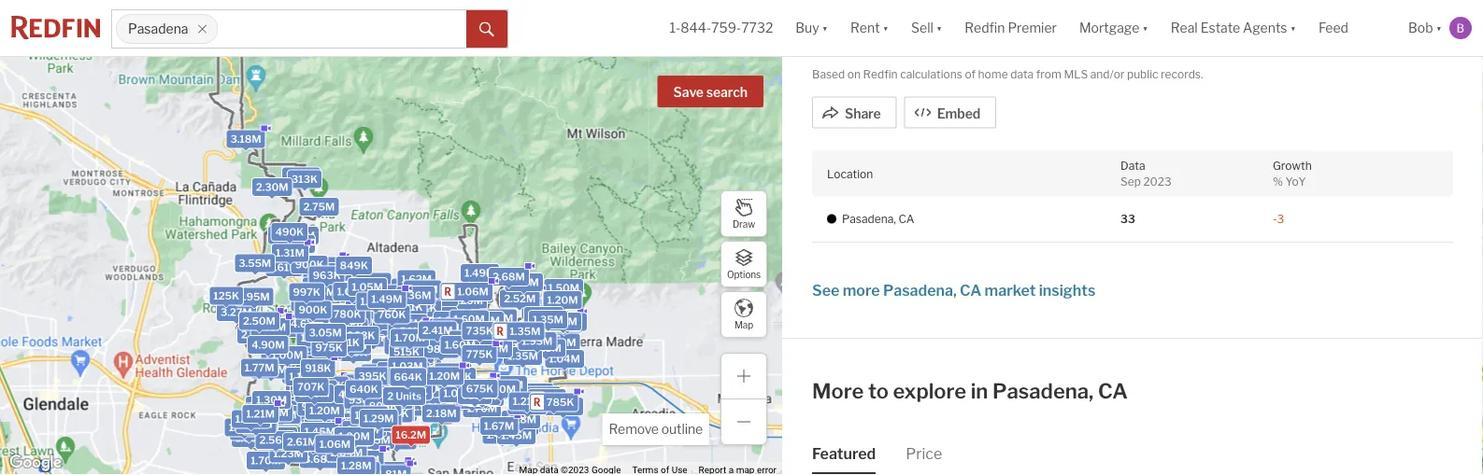 Task type: locate. For each thing, give the bounding box(es) containing it.
growth
[[1274, 160, 1313, 173]]

0 vertical spatial 800k
[[550, 318, 579, 330]]

1 horizontal spatial 963k
[[347, 330, 375, 342]]

1 horizontal spatial 1.01m
[[367, 288, 397, 301]]

0 vertical spatial 1.37m
[[509, 277, 539, 289]]

1.32m
[[503, 338, 534, 351], [302, 344, 333, 356]]

agents
[[1244, 20, 1288, 36]]

1 horizontal spatial 1.95m
[[454, 334, 484, 346]]

900k
[[295, 259, 324, 271], [299, 304, 328, 317], [342, 422, 371, 434]]

1.74m
[[250, 400, 280, 412]]

0 horizontal spatial 2.50m
[[243, 316, 276, 328]]

975k
[[315, 342, 343, 354]]

1.06m down 945k
[[320, 439, 351, 451]]

0 horizontal spatial 2.55m
[[292, 368, 324, 380]]

1.55m
[[352, 321, 383, 334], [493, 379, 524, 392]]

remove pasadena image
[[197, 23, 208, 35]]

0 horizontal spatial 2.04m
[[330, 447, 363, 460]]

645k
[[340, 432, 368, 444]]

3 down %
[[1278, 213, 1285, 226]]

1 vertical spatial 3.18m
[[506, 414, 537, 427]]

▾ for mortgage ▾
[[1143, 20, 1149, 36]]

0 horizontal spatial 865k
[[339, 347, 367, 359]]

3.18m down 895k at the bottom of page
[[506, 414, 537, 427]]

4.50m down 3.20m
[[263, 429, 296, 441]]

pasadena, right the more
[[884, 282, 957, 300]]

1 vertical spatial 2.04m
[[330, 447, 363, 460]]

963k
[[313, 270, 341, 282], [347, 330, 375, 342]]

3.05m up 975k
[[309, 327, 342, 340]]

records.
[[1161, 67, 1204, 81]]

0 horizontal spatial 4.50m
[[263, 429, 296, 441]]

1-844-759-7732
[[670, 20, 774, 36]]

0 vertical spatial 3.18m
[[231, 133, 261, 145]]

1 vertical spatial 865k
[[409, 360, 438, 372]]

1.35m down 1.14m
[[508, 351, 538, 363]]

1.60m down 895k at the bottom of page
[[512, 400, 543, 413]]

0 horizontal spatial 1.77m
[[245, 362, 274, 374]]

price
[[906, 445, 943, 463]]

0 vertical spatial redfin
[[965, 20, 1006, 36]]

1-844-759-7732 link
[[670, 20, 774, 36]]

0 vertical spatial 3
[[1278, 213, 1285, 226]]

1.30m down 811k
[[394, 316, 425, 328]]

0 vertical spatial 865k
[[339, 347, 367, 359]]

▾ inside sell ▾ dropdown button
[[937, 20, 943, 36]]

3.18m up 2.30m
[[231, 133, 261, 145]]

0 horizontal spatial 800k
[[359, 332, 388, 344]]

980k down 2.51m
[[381, 405, 410, 418]]

0 vertical spatial 1.50m
[[549, 282, 580, 295]]

5.80m
[[263, 321, 296, 333]]

buy ▾
[[796, 20, 829, 36]]

1 horizontal spatial ca
[[960, 282, 982, 300]]

412k
[[404, 351, 430, 363]]

938k
[[393, 347, 421, 360], [348, 395, 377, 407]]

1.06m up 760k
[[360, 296, 392, 308]]

1.43m down 2.20m
[[336, 311, 367, 323]]

6 ▾ from the left
[[1437, 20, 1443, 36]]

1.25m
[[381, 304, 412, 316]]

591k
[[334, 337, 360, 349]]

313k
[[292, 174, 318, 186]]

1.47m up 790k
[[394, 322, 424, 334]]

1.08m
[[459, 289, 490, 301]]

1.04m down the 710k
[[305, 287, 336, 299]]

1 vertical spatial 1.43m
[[238, 420, 269, 432]]

redfin inside redfin premier button
[[965, 20, 1006, 36]]

0 horizontal spatial 2.18m
[[426, 408, 457, 420]]

1.96m
[[258, 407, 289, 419]]

1 vertical spatial 1.37m
[[438, 315, 468, 327]]

None search field
[[218, 10, 467, 48]]

1.06m down 2.08m
[[236, 433, 267, 445]]

2.03m
[[393, 366, 426, 378]]

0 horizontal spatial 950k
[[462, 381, 490, 393]]

752k
[[389, 340, 416, 352]]

925k down 1.13m
[[358, 327, 386, 339]]

▾ inside buy ▾ dropdown button
[[823, 20, 829, 36]]

2.78m
[[289, 364, 320, 376]]

buy ▾ button
[[785, 0, 840, 56]]

sell ▾ button
[[900, 0, 954, 56]]

1.39m down 1.13m
[[371, 320, 402, 332]]

1 horizontal spatial 800k
[[550, 318, 579, 330]]

1.47m up 1.42m
[[532, 393, 562, 405]]

1 ▾ from the left
[[823, 20, 829, 36]]

1.20m down 1.83m
[[234, 426, 265, 438]]

0 vertical spatial 1.93m
[[522, 335, 553, 348]]

more
[[843, 282, 880, 300]]

0 horizontal spatial 938k
[[348, 395, 377, 407]]

1 vertical spatial pasadena,
[[884, 282, 957, 300]]

1.01m up 1.13m
[[367, 288, 397, 301]]

910k down 2.25m
[[302, 402, 328, 414]]

1.42m
[[504, 421, 535, 433]]

0 horizontal spatial 1.47m
[[394, 322, 424, 334]]

1.95m up the 3.27m
[[239, 291, 270, 303]]

1 horizontal spatial 1.37m
[[509, 277, 539, 289]]

0 horizontal spatial 775k
[[284, 238, 311, 251]]

to
[[869, 379, 889, 405]]

1.93m up 1.26m
[[299, 388, 330, 400]]

1.84m
[[478, 343, 509, 355]]

2
[[462, 326, 469, 338], [376, 363, 382, 375], [307, 380, 313, 393], [463, 381, 469, 393], [362, 382, 368, 394], [345, 386, 352, 398], [348, 389, 354, 401], [387, 391, 394, 403], [347, 392, 353, 404], [379, 407, 386, 419], [336, 417, 342, 429]]

0 horizontal spatial 1.53m
[[290, 378, 321, 390]]

1.48m
[[546, 292, 577, 304]]

0 vertical spatial 1.77m
[[399, 316, 429, 328]]

1.55m down 1.13m
[[352, 321, 383, 334]]

1.13m
[[362, 306, 391, 318]]

2.04m down 1.85m
[[446, 342, 479, 355]]

3.95m
[[369, 434, 402, 446]]

real estate agents ▾ link
[[1171, 0, 1297, 56]]

1.15m down 1.14m
[[505, 343, 535, 355]]

2 vertical spatial ca
[[1099, 379, 1128, 405]]

0 vertical spatial 4.50m
[[378, 305, 411, 317]]

980k down 2.41m
[[427, 343, 456, 356]]

0 vertical spatial 2.55m
[[292, 368, 324, 380]]

pasadena, right in on the bottom right of the page
[[993, 379, 1094, 405]]

▾ inside mortgage ▾ dropdown button
[[1143, 20, 1149, 36]]

2.19m
[[546, 337, 577, 349]]

1.35m down 1.63m on the bottom left of the page
[[510, 326, 541, 338]]

1.14m
[[497, 329, 526, 341]]

1.38m down 1.83m
[[229, 422, 260, 434]]

1 vertical spatial 1.39m
[[371, 320, 402, 332]]

0 vertical spatial 3 units
[[365, 368, 400, 380]]

1.73m
[[408, 284, 438, 296]]

1.32m left 2.19m
[[503, 338, 534, 351]]

3 units up 2.85m
[[296, 382, 331, 394]]

1.06m up 1.85m
[[458, 286, 489, 298]]

0 vertical spatial 2.04m
[[446, 342, 479, 355]]

see more pasadena, ca market insights link
[[813, 282, 1096, 300]]

submit search image
[[480, 22, 495, 37]]

2 horizontal spatial 2.50m
[[349, 378, 381, 390]]

1.37m up 2.00m
[[438, 315, 468, 327]]

1 horizontal spatial 3.18m
[[506, 414, 537, 427]]

1.53m down 2.20m
[[350, 315, 381, 327]]

1 horizontal spatial 1.93m
[[522, 335, 553, 348]]

1 horizontal spatial 1.16m
[[425, 292, 455, 304]]

1.20m up 1.09m
[[429, 371, 460, 383]]

1.95m right 2.41m
[[454, 334, 484, 346]]

910k
[[301, 315, 328, 328], [302, 402, 328, 414]]

3
[[1278, 213, 1285, 226], [365, 368, 372, 380], [296, 382, 303, 394]]

2.18m down 1.24m
[[531, 343, 562, 355]]

1.50m up 1.63m on the bottom left of the page
[[549, 282, 580, 295]]

1.60m down 1.24m
[[510, 329, 541, 341]]

2.88m
[[394, 294, 427, 307]]

1.77m down 4.90m
[[245, 362, 274, 374]]

1 vertical spatial 3.68m
[[304, 454, 337, 466]]

910k down 915k
[[301, 315, 328, 328]]

3.10m
[[349, 455, 380, 467]]

save search
[[674, 85, 748, 101]]

963k down 590k
[[347, 330, 375, 342]]

0 horizontal spatial 1.55m
[[352, 321, 383, 334]]

1.24m
[[536, 314, 566, 326]]

1.50m down 1.74m
[[235, 414, 267, 426]]

2 horizontal spatial 3
[[1278, 213, 1285, 226]]

market
[[985, 282, 1036, 300]]

1 horizontal spatial 1.55m
[[493, 379, 524, 392]]

1.09m
[[444, 388, 475, 400]]

pasadena, down location
[[842, 213, 897, 226]]

620k
[[400, 386, 428, 398]]

1.37m
[[509, 277, 539, 289], [438, 315, 468, 327]]

3 up 1.78m
[[365, 368, 372, 380]]

outline
[[662, 422, 703, 438]]

2.04m
[[446, 342, 479, 355], [330, 447, 363, 460]]

664k
[[394, 372, 422, 384]]

embed button
[[905, 97, 997, 129]]

2.04m down 645k
[[330, 447, 363, 460]]

redfin up home
[[965, 20, 1006, 36]]

5 ▾ from the left
[[1291, 20, 1297, 36]]

▾ right rent
[[883, 20, 889, 36]]

0 vertical spatial 1.16m
[[425, 292, 455, 304]]

3 units up 4.20m
[[365, 368, 400, 380]]

1.39m
[[395, 282, 426, 294], [371, 320, 402, 332]]

1.04m up 1.14m
[[482, 313, 514, 325]]

buy ▾ button
[[796, 0, 829, 56]]

3.68m
[[547, 401, 580, 413], [304, 454, 337, 466]]

0 vertical spatial 1.53m
[[350, 315, 381, 327]]

3.68m down the 2.61m
[[304, 454, 337, 466]]

963k up 845k
[[313, 270, 341, 282]]

918k
[[305, 363, 332, 375]]

1.29m
[[364, 413, 394, 425]]

1 horizontal spatial 3
[[365, 368, 372, 380]]

775k up 704k
[[466, 349, 493, 361]]

3 ▾ from the left
[[937, 20, 943, 36]]

▾ right sell
[[937, 20, 943, 36]]

▾ right agents
[[1291, 20, 1297, 36]]

1.38m down 2.25m
[[305, 403, 335, 415]]

-3
[[1274, 213, 1285, 226]]

1 vertical spatial 980k
[[381, 405, 410, 418]]

555k
[[550, 317, 578, 329]]

▾ for buy ▾
[[823, 20, 829, 36]]

2.61m
[[287, 437, 318, 449]]

1 horizontal spatial 1.43m
[[336, 311, 367, 323]]

495k
[[392, 371, 420, 383]]

1.32m up 949k
[[302, 344, 333, 356]]

1.55m right 903k
[[493, 379, 524, 392]]

▾ right bob
[[1437, 20, 1443, 36]]

2.18m down 1.46m
[[426, 408, 457, 420]]

1 horizontal spatial 3.68m
[[547, 401, 580, 413]]

3 up 2.85m
[[296, 382, 303, 394]]

1.50m
[[549, 282, 580, 295], [235, 414, 267, 426]]

2.08m
[[240, 419, 273, 431]]

1.34m
[[423, 310, 454, 322]]

1.85m
[[429, 322, 460, 334]]

1.00m
[[474, 314, 505, 326], [302, 346, 334, 359], [272, 350, 303, 362], [295, 379, 326, 391], [351, 422, 382, 434], [339, 431, 370, 443]]

3.55m
[[239, 258, 271, 270], [239, 258, 272, 270]]

real
[[1171, 20, 1198, 36]]

2.55m up 707k
[[292, 368, 324, 380]]

0 vertical spatial 3.05m
[[309, 327, 342, 340]]

3.68m down 895k at the bottom of page
[[547, 401, 580, 413]]

0 vertical spatial 950k
[[510, 344, 539, 356]]

800k down 1.13m
[[359, 332, 388, 344]]

811k
[[398, 301, 423, 314]]

1 horizontal spatial 980k
[[427, 343, 456, 356]]

800k
[[550, 318, 579, 330], [359, 332, 388, 344]]

▾ inside rent ▾ dropdown button
[[883, 20, 889, 36]]

1 horizontal spatial 1.21m
[[513, 396, 542, 408]]

2.85m
[[290, 395, 322, 407]]

983k
[[317, 270, 345, 282]]

2.55m down 625k
[[365, 417, 398, 429]]

2.18m
[[531, 343, 562, 355], [426, 408, 457, 420]]

2 ▾ from the left
[[883, 20, 889, 36]]

growth % yoy
[[1274, 160, 1313, 189]]

3.27m
[[221, 307, 252, 319]]

based
[[813, 67, 846, 81]]

1.60m
[[386, 282, 417, 294], [454, 314, 485, 326], [510, 329, 541, 341], [445, 340, 476, 352], [512, 400, 543, 413], [243, 415, 274, 427]]

0 vertical spatial 1.55m
[[352, 321, 383, 334]]

1.49m up 1.08m
[[465, 267, 496, 280]]

775k up 1.61m
[[284, 238, 311, 251]]

options
[[727, 270, 761, 281]]

premier
[[1008, 20, 1057, 36]]

1.20m up 1.61m
[[284, 230, 315, 242]]

1.43m down 1.83m
[[238, 420, 269, 432]]

0 vertical spatial pasadena,
[[842, 213, 897, 226]]

0 vertical spatial 1.39m
[[395, 282, 426, 294]]

1.60m down 1.08m
[[454, 314, 485, 326]]

1.01m up 4.62m at the bottom left of the page
[[295, 297, 325, 309]]

800k up 2.19m
[[550, 318, 579, 330]]

925k
[[384, 316, 412, 329], [358, 327, 386, 339], [522, 344, 550, 356], [381, 395, 409, 407]]

1.49m up 760k
[[372, 294, 403, 306]]

mls
[[1064, 67, 1089, 81]]

redfin right on
[[864, 67, 898, 81]]

1.53m down 2.78m
[[290, 378, 321, 390]]

1.37m up 2.52m
[[509, 277, 539, 289]]

1 vertical spatial 1.93m
[[299, 388, 330, 400]]

featured element
[[813, 429, 876, 476]]

748k
[[246, 420, 274, 433]]

▾ right buy
[[823, 20, 829, 36]]

1 vertical spatial 1.16m
[[289, 371, 319, 383]]

2023
[[1144, 175, 1172, 189]]

0 vertical spatial 2.75m
[[303, 201, 335, 213]]

1.39m up the 2.88m
[[395, 282, 426, 294]]

2.75m
[[303, 201, 335, 213], [359, 435, 391, 447]]

draw button
[[721, 191, 768, 238]]

1 horizontal spatial 2.50m
[[301, 384, 333, 396]]

4 ▾ from the left
[[1143, 20, 1149, 36]]



Task type: describe. For each thing, give the bounding box(es) containing it.
1 horizontal spatial 2.75m
[[359, 435, 391, 447]]

0 vertical spatial 1.43m
[[336, 311, 367, 323]]

save search button
[[658, 76, 764, 108]]

610k
[[458, 383, 485, 395]]

491k
[[333, 313, 359, 325]]

user photo image
[[1450, 17, 1473, 39]]

1 horizontal spatial 1.32m
[[503, 338, 534, 351]]

▾ for bob ▾
[[1437, 20, 1443, 36]]

0 horizontal spatial 980k
[[381, 405, 410, 418]]

sell
[[912, 20, 934, 36]]

0 vertical spatial 963k
[[313, 270, 341, 282]]

1 horizontal spatial 2.18m
[[531, 343, 562, 355]]

redfin premier
[[965, 20, 1057, 36]]

▾ for rent ▾
[[883, 20, 889, 36]]

1.15m up 1.42m
[[528, 390, 557, 402]]

1.20m up 1.34m
[[453, 295, 483, 307]]

0 vertical spatial 3.68m
[[547, 401, 580, 413]]

1 vertical spatial 1.38m
[[229, 422, 260, 434]]

1.90m
[[412, 402, 443, 414]]

0 horizontal spatial 1.37m
[[438, 315, 468, 327]]

1.20m up 945k
[[309, 406, 340, 418]]

2.51m
[[380, 389, 411, 401]]

2.43m
[[353, 414, 385, 426]]

1.26m
[[309, 405, 340, 417]]

yoy
[[1286, 175, 1307, 189]]

3.20m
[[264, 410, 297, 422]]

0 horizontal spatial 640k
[[350, 384, 378, 396]]

2.41m
[[423, 325, 453, 337]]

0 vertical spatial 1.47m
[[394, 322, 424, 334]]

0 horizontal spatial 1.32m
[[302, 344, 333, 356]]

on
[[848, 67, 861, 81]]

map region
[[0, 0, 889, 476]]

public
[[1128, 67, 1159, 81]]

0 horizontal spatial 1.16m
[[289, 371, 319, 383]]

1 vertical spatial 3 units
[[296, 382, 331, 394]]

861k
[[322, 431, 348, 443]]

1.61m
[[270, 262, 299, 274]]

1.20m right 610k
[[486, 384, 517, 396]]

999k
[[402, 349, 430, 361]]

1 horizontal spatial 640k
[[458, 395, 487, 407]]

707k
[[298, 381, 325, 394]]

2.20m
[[350, 297, 382, 309]]

849k
[[340, 260, 368, 272]]

3.85m
[[390, 367, 423, 379]]

▾ inside the real estate agents ▾ link
[[1291, 20, 1297, 36]]

615k
[[462, 390, 488, 402]]

1.36m
[[401, 290, 432, 302]]

1 vertical spatial 938k
[[348, 395, 377, 407]]

1 vertical spatial 900k
[[299, 304, 328, 317]]

2.00m
[[457, 339, 490, 352]]

0 vertical spatial 938k
[[393, 347, 421, 360]]

and/or
[[1091, 67, 1125, 81]]

760k
[[378, 309, 406, 321]]

0 horizontal spatial 3
[[296, 382, 303, 394]]

1.20m up 685k
[[302, 398, 333, 410]]

2.30m
[[256, 181, 289, 194]]

data
[[1011, 67, 1034, 81]]

2.56m
[[260, 435, 292, 447]]

805k
[[369, 401, 398, 413]]

1 horizontal spatial 3 units
[[365, 368, 400, 380]]

feed
[[1319, 20, 1349, 36]]

0 horizontal spatial 3.18m
[[231, 133, 261, 145]]

1.15m down 811k
[[394, 318, 423, 330]]

0 vertical spatial 990k
[[372, 294, 401, 306]]

2.58m
[[245, 316, 278, 328]]

820k
[[343, 428, 371, 440]]

1.04m down 2.19m
[[549, 353, 581, 365]]

1.15m up 2.19m
[[549, 316, 578, 328]]

embed
[[938, 106, 981, 122]]

0 vertical spatial 1.49m
[[465, 267, 496, 280]]

2.68m
[[493, 271, 525, 283]]

1 horizontal spatial 1.53m
[[350, 315, 381, 327]]

1.60m down 1.85m
[[445, 340, 476, 352]]

1.20m up 2.25m
[[286, 369, 317, 381]]

see
[[813, 282, 840, 300]]

1 vertical spatial 1.50m
[[235, 414, 267, 426]]

1.35m down 1.48m
[[533, 314, 564, 326]]

mortgage ▾ button
[[1069, 0, 1160, 56]]

0 horizontal spatial ca
[[899, 213, 915, 226]]

1.15m up 1.09m
[[439, 367, 468, 379]]

1 vertical spatial 3.05m
[[274, 431, 307, 443]]

1.06m up 700k
[[428, 329, 459, 341]]

1.23m
[[273, 448, 304, 460]]

1 vertical spatial 4
[[376, 404, 383, 416]]

1 vertical spatial 4.50m
[[263, 429, 296, 441]]

1.46m
[[438, 395, 469, 407]]

1.56m
[[552, 316, 583, 329]]

0 vertical spatial 4
[[370, 381, 377, 393]]

1 horizontal spatial 1.77m
[[399, 316, 429, 328]]

1.60m down 1.74m
[[243, 415, 274, 427]]

2.33m
[[255, 364, 287, 376]]

1.04m down 770k
[[336, 340, 367, 352]]

1 horizontal spatial 775k
[[466, 349, 493, 361]]

1 horizontal spatial 1.38m
[[305, 403, 335, 415]]

0 vertical spatial 910k
[[301, 315, 328, 328]]

insights
[[1040, 282, 1096, 300]]

710k
[[307, 274, 333, 287]]

3.03m
[[346, 424, 379, 436]]

1.20m up 555k
[[548, 294, 578, 307]]

12.5m
[[402, 379, 432, 391]]

google image
[[5, 452, 66, 476]]

759-
[[712, 20, 742, 36]]

1 vertical spatial 1.95m
[[454, 334, 484, 346]]

0 vertical spatial 775k
[[284, 238, 311, 251]]

1 vertical spatial 1.49m
[[372, 294, 403, 306]]

1.35m up 1.25m
[[370, 286, 401, 298]]

0 vertical spatial 1.95m
[[239, 291, 270, 303]]

1.15m up 1.61m
[[282, 234, 311, 246]]

featured
[[813, 445, 876, 463]]

4.20m
[[369, 389, 401, 402]]

790k
[[400, 338, 428, 350]]

0 vertical spatial 900k
[[295, 259, 324, 271]]

options button
[[721, 241, 768, 288]]

780k
[[334, 308, 361, 321]]

1 horizontal spatial 2.55m
[[365, 417, 398, 429]]

▾ for sell ▾
[[937, 20, 943, 36]]

1.02m
[[437, 371, 468, 383]]

925k down 1.25m
[[384, 316, 412, 329]]

1 horizontal spatial 950k
[[510, 344, 539, 356]]

redfin premier button
[[954, 0, 1069, 56]]

data
[[1121, 160, 1146, 173]]

1.83m
[[247, 407, 278, 419]]

0 vertical spatial 675k
[[336, 322, 364, 334]]

1 horizontal spatial 3.05m
[[309, 327, 342, 340]]

1 horizontal spatial 675k
[[466, 383, 494, 395]]

data sep 2023
[[1121, 160, 1172, 189]]

1.30m up 1.23m
[[262, 431, 293, 443]]

997k
[[293, 287, 321, 299]]

875k
[[349, 395, 377, 407]]

1.30m up 1.96m
[[256, 394, 287, 407]]

1 vertical spatial 1.55m
[[493, 379, 524, 392]]

1 vertical spatial redfin
[[864, 67, 898, 81]]

1 vertical spatial 963k
[[347, 330, 375, 342]]

704k
[[444, 371, 472, 383]]

916k
[[318, 380, 345, 392]]

0 horizontal spatial 1.43m
[[238, 420, 269, 432]]

0 horizontal spatial 1.01m
[[295, 297, 325, 309]]

750k
[[381, 408, 409, 420]]

605k
[[426, 372, 455, 384]]

0 horizontal spatial 1.21m
[[246, 408, 275, 421]]

1.30m down 1.48m
[[528, 311, 560, 323]]

1 vertical spatial ca
[[960, 282, 982, 300]]

remove outline
[[609, 422, 703, 438]]

125k
[[213, 290, 239, 302]]

based on redfin calculations of home data from mls and/or public records.
[[813, 67, 1204, 81]]

0 horizontal spatial 3.68m
[[304, 454, 337, 466]]

1 horizontal spatial 1.50m
[[549, 282, 580, 295]]

1 vertical spatial 990k
[[355, 396, 384, 408]]

925k up 750k
[[381, 395, 409, 407]]

pasadena
[[128, 21, 188, 37]]

420k
[[338, 389, 366, 401]]

1 horizontal spatial 865k
[[409, 360, 438, 372]]

1 vertical spatial 4 units
[[376, 404, 411, 416]]

1.17m
[[398, 352, 427, 364]]

1.62m
[[402, 274, 432, 286]]

1 vertical spatial 1.47m
[[532, 393, 562, 405]]

0 vertical spatial 4 units
[[370, 381, 405, 393]]

2 horizontal spatial ca
[[1099, 379, 1128, 405]]

515k
[[394, 346, 420, 359]]

1 vertical spatial 910k
[[302, 402, 328, 414]]

1.15m down 1.13m
[[357, 326, 386, 338]]

estate
[[1201, 20, 1241, 36]]

2.96m
[[381, 435, 413, 448]]

2 vertical spatial 900k
[[342, 422, 371, 434]]

1 vertical spatial 1.53m
[[290, 378, 321, 390]]

price element
[[906, 429, 943, 476]]

925k down 1.14m
[[522, 344, 550, 356]]

home
[[979, 67, 1009, 81]]

mortgage ▾
[[1080, 20, 1149, 36]]

2.25m
[[302, 382, 334, 394]]

1.67m
[[484, 421, 515, 433]]

1.60m up the 2.88m
[[386, 282, 417, 294]]

2 vertical spatial pasadena,
[[993, 379, 1094, 405]]



Task type: vqa. For each thing, say whether or not it's contained in the screenshot.
1109
no



